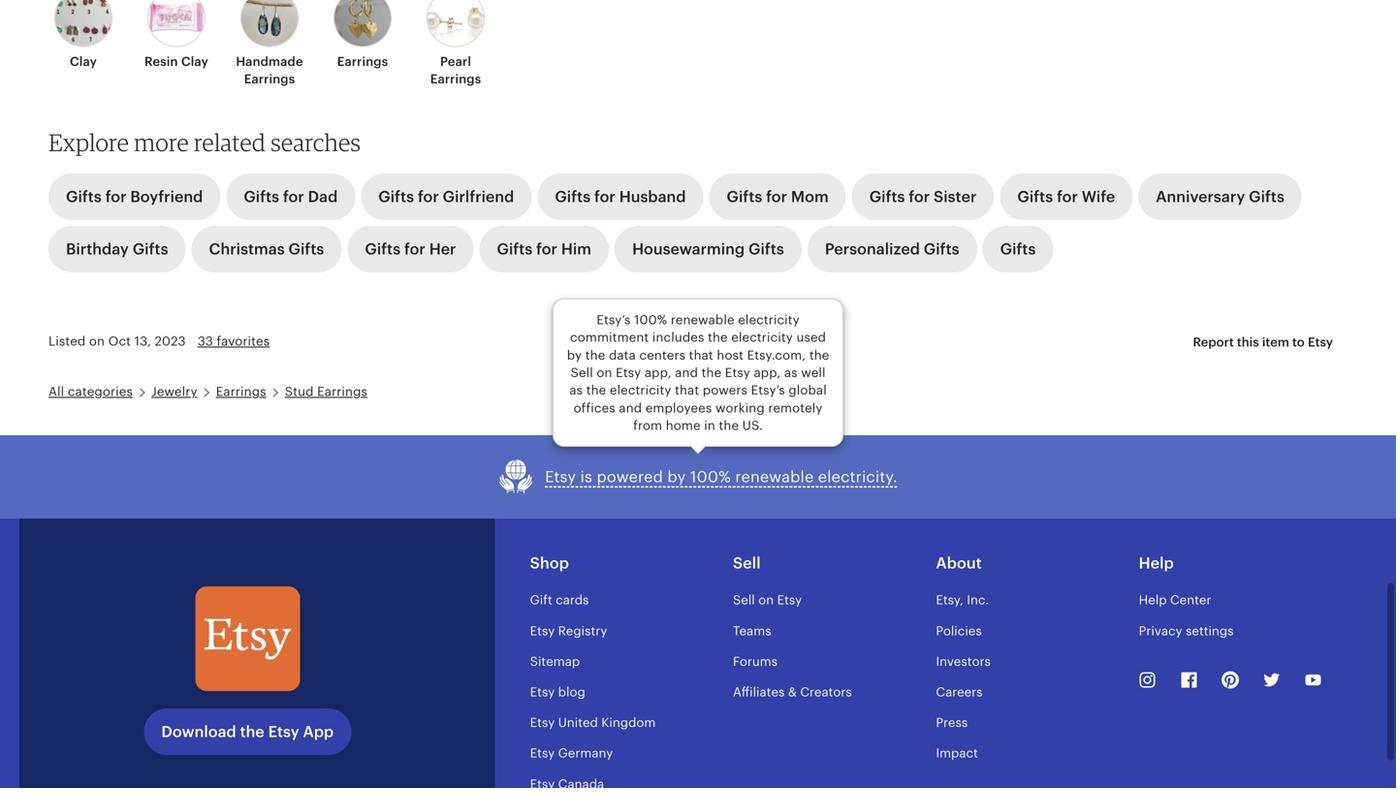Task type: locate. For each thing, give the bounding box(es) containing it.
etsy's 100% renewable electricity commitment includes the electricity used by the data centers that host etsy.com, the sell on etsy app, and the etsy app, as well as the electricity that powers etsy's global offices and employees working remotely from home in the us.
[[567, 313, 830, 433]]

0 vertical spatial and
[[675, 366, 698, 380]]

by down commitment
[[567, 348, 582, 363]]

for left husband
[[595, 188, 616, 205]]

etsy left the blog
[[530, 685, 555, 700]]

0 horizontal spatial earrings link
[[216, 385, 266, 399]]

1 vertical spatial 100%
[[691, 469, 731, 486]]

for left her
[[405, 240, 426, 258]]

1 vertical spatial by
[[668, 469, 686, 486]]

gifts up gifts link
[[1018, 188, 1054, 205]]

impact link
[[936, 747, 979, 761]]

gifts right anniversary
[[1250, 188, 1285, 205]]

1 horizontal spatial 100%
[[691, 469, 731, 486]]

0 vertical spatial renewable
[[671, 313, 735, 327]]

handmade
[[236, 54, 303, 69]]

on up 'teams'
[[759, 593, 774, 608]]

0 vertical spatial as
[[785, 366, 798, 380]]

to
[[1293, 335, 1305, 350]]

2 vertical spatial on
[[759, 593, 774, 608]]

33 favorites link
[[198, 334, 270, 349]]

1 horizontal spatial by
[[668, 469, 686, 486]]

resin
[[145, 54, 178, 69]]

for for girlfriend
[[418, 188, 439, 205]]

gifts inside "link"
[[1018, 188, 1054, 205]]

as
[[785, 366, 798, 380], [570, 383, 583, 398]]

etsy's up commitment
[[597, 313, 631, 327]]

1 vertical spatial on
[[597, 366, 613, 380]]

by right powered
[[668, 469, 686, 486]]

the up powers
[[702, 366, 722, 380]]

earrings for stud earrings
[[317, 385, 368, 399]]

birthday gifts
[[66, 240, 168, 258]]

for for husband
[[595, 188, 616, 205]]

employees
[[646, 401, 712, 416]]

on
[[89, 334, 105, 349], [597, 366, 613, 380], [759, 593, 774, 608]]

that up employees
[[675, 383, 700, 398]]

that down includes
[[689, 348, 714, 363]]

100% up includes
[[634, 313, 668, 327]]

privacy settings link
[[1139, 624, 1234, 639]]

100% inside etsy's 100% renewable electricity commitment includes the electricity used by the data centers that host etsy.com, the sell on etsy app, and the etsy app, as well as the electricity that powers etsy's global offices and employees working remotely from home in the us.
[[634, 313, 668, 327]]

husband
[[620, 188, 686, 205]]

clay right resin on the top
[[181, 54, 209, 69]]

2 clay from the left
[[181, 54, 209, 69]]

0 horizontal spatial 100%
[[634, 313, 668, 327]]

1 help from the top
[[1139, 555, 1175, 573]]

well
[[802, 366, 826, 380]]

center
[[1171, 593, 1212, 608]]

jewelry
[[151, 385, 198, 399]]

for inside "link"
[[1057, 188, 1079, 205]]

earrings link down favorites
[[216, 385, 266, 399]]

for for her
[[405, 240, 426, 258]]

on for sell
[[759, 593, 774, 608]]

gifts up gifts for her link
[[379, 188, 414, 205]]

100%
[[634, 313, 668, 327], [691, 469, 731, 486]]

2 vertical spatial sell
[[733, 593, 755, 608]]

for left mom
[[767, 188, 788, 205]]

for left dad
[[283, 188, 304, 205]]

download
[[161, 723, 236, 741]]

policies link
[[936, 624, 982, 639]]

is
[[581, 469, 593, 486]]

1 vertical spatial renewable
[[736, 469, 814, 486]]

renewable
[[671, 313, 735, 327], [736, 469, 814, 486]]

earrings down favorites
[[216, 385, 266, 399]]

and up from
[[619, 401, 642, 416]]

0 horizontal spatial as
[[570, 383, 583, 398]]

earrings down handmade
[[244, 72, 295, 86]]

etsy, inc.
[[936, 593, 990, 608]]

listed on oct 13, 2023
[[49, 334, 186, 349]]

1 horizontal spatial renewable
[[736, 469, 814, 486]]

0 vertical spatial help
[[1139, 555, 1175, 573]]

0 vertical spatial 100%
[[634, 313, 668, 327]]

1 vertical spatial sell
[[733, 555, 761, 573]]

gifts for sister link
[[852, 173, 995, 220]]

offices
[[574, 401, 616, 416]]

gifts up birthday
[[66, 188, 102, 205]]

0 vertical spatial on
[[89, 334, 105, 349]]

that
[[689, 348, 714, 363], [675, 383, 700, 398]]

inc.
[[967, 593, 990, 608]]

1 horizontal spatial as
[[785, 366, 798, 380]]

0 vertical spatial that
[[689, 348, 714, 363]]

0 horizontal spatial by
[[567, 348, 582, 363]]

earrings link right handmade earrings link at the left of the page
[[322, 0, 404, 70]]

1 horizontal spatial on
[[597, 366, 613, 380]]

careers
[[936, 685, 983, 700]]

1 horizontal spatial clay
[[181, 54, 209, 69]]

etsy registry
[[530, 624, 608, 639]]

gifts for her link
[[348, 226, 474, 272]]

help up help center link
[[1139, 555, 1175, 573]]

sell up 'teams'
[[733, 593, 755, 608]]

sell inside etsy's 100% renewable electricity commitment includes the electricity used by the data centers that host etsy.com, the sell on etsy app, and the etsy app, as well as the electricity that powers etsy's global offices and employees working remotely from home in the us.
[[571, 366, 594, 380]]

forums
[[733, 655, 778, 669]]

help center link
[[1139, 593, 1212, 608]]

100% down in
[[691, 469, 731, 486]]

affiliates
[[733, 685, 785, 700]]

app, down etsy.com,
[[754, 366, 781, 380]]

earrings for pearl earrings
[[430, 72, 481, 86]]

the inside the download the etsy app 'link'
[[240, 723, 265, 741]]

electricity.
[[818, 469, 898, 486]]

clay link
[[43, 0, 124, 70]]

powered
[[597, 469, 664, 486]]

gifts
[[66, 188, 102, 205], [244, 188, 280, 205], [379, 188, 414, 205], [555, 188, 591, 205], [727, 188, 763, 205], [870, 188, 906, 205], [1018, 188, 1054, 205], [1250, 188, 1285, 205], [133, 240, 168, 258], [289, 240, 324, 258], [365, 240, 401, 258], [497, 240, 533, 258], [749, 240, 785, 258], [924, 240, 960, 258], [1001, 240, 1036, 258]]

0 horizontal spatial on
[[89, 334, 105, 349]]

about
[[936, 555, 982, 573]]

clay
[[70, 54, 97, 69], [181, 54, 209, 69]]

teams link
[[733, 624, 772, 639]]

0 horizontal spatial app,
[[645, 366, 672, 380]]

app, down centers
[[645, 366, 672, 380]]

gifts left her
[[365, 240, 401, 258]]

gift cards link
[[530, 593, 589, 608]]

0 horizontal spatial renewable
[[671, 313, 735, 327]]

gifts down the gifts for dad
[[289, 240, 324, 258]]

powers
[[703, 383, 748, 398]]

on left oct
[[89, 334, 105, 349]]

renewable up includes
[[671, 313, 735, 327]]

etsy's
[[597, 313, 631, 327], [751, 383, 786, 398]]

gifts down sister
[[924, 240, 960, 258]]

1 app, from the left
[[645, 366, 672, 380]]

earrings down "pearl"
[[430, 72, 481, 86]]

1 horizontal spatial etsy's
[[751, 383, 786, 398]]

by
[[567, 348, 582, 363], [668, 469, 686, 486]]

33 favorites
[[198, 334, 270, 349]]

1 horizontal spatial app,
[[754, 366, 781, 380]]

for left him
[[537, 240, 558, 258]]

housewarming
[[633, 240, 745, 258]]

housewarming gifts link
[[615, 226, 802, 272]]

the down commitment
[[586, 348, 606, 363]]

gifts for boyfriend link
[[49, 173, 221, 220]]

etsy's up remotely
[[751, 383, 786, 398]]

0 horizontal spatial clay
[[70, 54, 97, 69]]

gifts for mom link
[[710, 173, 847, 220]]

app
[[303, 723, 334, 741]]

gifts link
[[983, 226, 1054, 272]]

gifts up personalized gifts
[[870, 188, 906, 205]]

1 horizontal spatial earrings link
[[322, 0, 404, 70]]

etsy up forums
[[778, 593, 802, 608]]

1 vertical spatial and
[[619, 401, 642, 416]]

1 vertical spatial that
[[675, 383, 700, 398]]

for for boyfriend
[[105, 188, 127, 205]]

for left "girlfriend"
[[418, 188, 439, 205]]

for for sister
[[909, 188, 930, 205]]

on down data
[[597, 366, 613, 380]]

etsy left app
[[268, 723, 299, 741]]

in
[[705, 419, 716, 433]]

1 horizontal spatial and
[[675, 366, 698, 380]]

for left wife
[[1057, 188, 1079, 205]]

2 help from the top
[[1139, 593, 1168, 608]]

the up the host
[[708, 330, 728, 345]]

sell up offices
[[571, 366, 594, 380]]

gifts for boyfriend
[[66, 188, 203, 205]]

creators
[[801, 685, 852, 700]]

dad
[[308, 188, 338, 205]]

1 vertical spatial electricity
[[732, 330, 793, 345]]

help up privacy on the bottom right of page
[[1139, 593, 1168, 608]]

0 horizontal spatial etsy's
[[597, 313, 631, 327]]

as up offices
[[570, 383, 583, 398]]

earrings right stud
[[317, 385, 368, 399]]

for left sister
[[909, 188, 930, 205]]

electricity
[[738, 313, 800, 327], [732, 330, 793, 345], [610, 383, 672, 398]]

all categories link
[[49, 385, 133, 399]]

report this item to etsy button
[[1179, 325, 1348, 360]]

girlfriend
[[443, 188, 514, 205]]

etsy
[[1309, 335, 1334, 350], [616, 366, 641, 380], [725, 366, 751, 380], [545, 469, 576, 486], [778, 593, 802, 608], [530, 624, 555, 639], [530, 685, 555, 700], [530, 716, 555, 731], [268, 723, 299, 741], [530, 747, 555, 761]]

gifts for wife
[[1018, 188, 1116, 205]]

1 vertical spatial help
[[1139, 593, 1168, 608]]

etsy blog
[[530, 685, 586, 700]]

the up offices
[[587, 383, 607, 398]]

1 vertical spatial etsy's
[[751, 383, 786, 398]]

sell up sell on etsy
[[733, 555, 761, 573]]

renewable inside etsy's 100% renewable electricity commitment includes the electricity used by the data centers that host etsy.com, the sell on etsy app, and the etsy app, as well as the electricity that powers etsy's global offices and employees working remotely from home in the us.
[[671, 313, 735, 327]]

renewable down us.
[[736, 469, 814, 486]]

clay left resin on the top
[[70, 54, 97, 69]]

host
[[717, 348, 744, 363]]

and
[[675, 366, 698, 380], [619, 401, 642, 416]]

gifts up him
[[555, 188, 591, 205]]

the right download
[[240, 723, 265, 741]]

as left well
[[785, 366, 798, 380]]

0 vertical spatial sell
[[571, 366, 594, 380]]

download the etsy app link
[[144, 709, 351, 755]]

mom
[[791, 188, 829, 205]]

and down centers
[[675, 366, 698, 380]]

earrings
[[337, 54, 388, 69], [244, 72, 295, 86], [430, 72, 481, 86], [216, 385, 266, 399], [317, 385, 368, 399]]

gifts up the christmas gifts
[[244, 188, 280, 205]]

2 horizontal spatial on
[[759, 593, 774, 608]]

investors
[[936, 655, 991, 669]]

app,
[[645, 366, 672, 380], [754, 366, 781, 380]]

for left boyfriend
[[105, 188, 127, 205]]

sell for sell
[[733, 555, 761, 573]]

1 clay from the left
[[70, 54, 97, 69]]

him
[[561, 240, 592, 258]]

forums link
[[733, 655, 778, 669]]

0 vertical spatial by
[[567, 348, 582, 363]]

privacy settings
[[1139, 624, 1234, 639]]

earrings inside handmade earrings
[[244, 72, 295, 86]]



Task type: describe. For each thing, give the bounding box(es) containing it.
handmade earrings link
[[229, 0, 310, 88]]

listed
[[49, 334, 86, 349]]

1 vertical spatial earrings link
[[216, 385, 266, 399]]

100% inside button
[[691, 469, 731, 486]]

etsy germany link
[[530, 747, 613, 761]]

etsy's 100% renewable electricity commitment includes the electricity used by the data centers that host etsy.com, the sell on etsy app, and the etsy app, as well as the electricity that powers etsy's global offices and employees working remotely from home in the us. tooltip
[[553, 299, 844, 452]]

for for mom
[[767, 188, 788, 205]]

commitment
[[570, 330, 649, 345]]

etsy inside 'link'
[[268, 723, 299, 741]]

teams
[[733, 624, 772, 639]]

clay inside resin clay link
[[181, 54, 209, 69]]

remotely
[[769, 401, 823, 416]]

data
[[609, 348, 636, 363]]

gifts for him link
[[480, 226, 609, 272]]

used
[[797, 330, 827, 345]]

0 vertical spatial earrings link
[[322, 0, 404, 70]]

2023
[[155, 334, 186, 349]]

pearl
[[440, 54, 471, 69]]

privacy
[[1139, 624, 1183, 639]]

related
[[194, 128, 266, 157]]

resin clay link
[[136, 0, 217, 70]]

gifts down the gifts for mom link
[[749, 240, 785, 258]]

on inside etsy's 100% renewable electricity commitment includes the electricity used by the data centers that host etsy.com, the sell on etsy app, and the etsy app, as well as the electricity that powers etsy's global offices and employees working remotely from home in the us.
[[597, 366, 613, 380]]

united
[[558, 716, 598, 731]]

for for dad
[[283, 188, 304, 205]]

gifts for girlfriend link
[[361, 173, 532, 220]]

etsy down the host
[[725, 366, 751, 380]]

by inside button
[[668, 469, 686, 486]]

working
[[716, 401, 765, 416]]

etsy down gift
[[530, 624, 555, 639]]

home
[[666, 419, 701, 433]]

for for wife
[[1057, 188, 1079, 205]]

help for help
[[1139, 555, 1175, 573]]

blog
[[558, 685, 586, 700]]

categories
[[68, 385, 133, 399]]

1 vertical spatial as
[[570, 383, 583, 398]]

jewelry link
[[151, 385, 198, 399]]

2 app, from the left
[[754, 366, 781, 380]]

help for help center
[[1139, 593, 1168, 608]]

affiliates & creators link
[[733, 685, 852, 700]]

0 horizontal spatial and
[[619, 401, 642, 416]]

wife
[[1082, 188, 1116, 205]]

stud earrings
[[285, 385, 368, 399]]

2 vertical spatial electricity
[[610, 383, 672, 398]]

etsy down the etsy blog
[[530, 716, 555, 731]]

etsy,
[[936, 593, 964, 608]]

registry
[[558, 624, 608, 639]]

christmas gifts
[[209, 240, 324, 258]]

clay inside 'clay' link
[[70, 54, 97, 69]]

all categories
[[49, 385, 133, 399]]

gifts right birthday
[[133, 240, 168, 258]]

gifts up housewarming gifts
[[727, 188, 763, 205]]

etsy blog link
[[530, 685, 586, 700]]

gifts for mom
[[727, 188, 829, 205]]

gifts inside "link"
[[289, 240, 324, 258]]

resin clay
[[145, 54, 209, 69]]

etsy united kingdom link
[[530, 716, 656, 731]]

gifts down gifts for wife "link"
[[1001, 240, 1036, 258]]

personalized
[[825, 240, 920, 258]]

global
[[789, 383, 827, 398]]

affiliates & creators
[[733, 685, 852, 700]]

sell on etsy link
[[733, 593, 802, 608]]

personalized gifts link
[[808, 226, 977, 272]]

help center
[[1139, 593, 1212, 608]]

sitemap link
[[530, 655, 580, 669]]

shop
[[530, 555, 569, 573]]

earrings left "pearl"
[[337, 54, 388, 69]]

etsy left is at left bottom
[[545, 469, 576, 486]]

stud earrings link
[[285, 385, 368, 399]]

by inside etsy's 100% renewable electricity commitment includes the electricity used by the data centers that host etsy.com, the sell on etsy app, and the etsy app, as well as the electricity that powers etsy's global offices and employees working remotely from home in the us.
[[567, 348, 582, 363]]

sell on etsy
[[733, 593, 802, 608]]

report
[[1194, 335, 1235, 350]]

press
[[936, 716, 968, 731]]

13,
[[135, 334, 151, 349]]

etsy right to
[[1309, 335, 1334, 350]]

sell for sell on etsy
[[733, 593, 755, 608]]

0 vertical spatial electricity
[[738, 313, 800, 327]]

for for him
[[537, 240, 558, 258]]

kingdom
[[602, 716, 656, 731]]

favorites
[[217, 334, 270, 349]]

personalized gifts
[[825, 240, 960, 258]]

the up well
[[810, 348, 830, 363]]

gifts for sister
[[870, 188, 977, 205]]

boyfriend
[[130, 188, 203, 205]]

gifts for dad
[[244, 188, 338, 205]]

settings
[[1186, 624, 1234, 639]]

gifts for girlfriend
[[379, 188, 514, 205]]

earrings for handmade earrings
[[244, 72, 295, 86]]

gifts for her
[[365, 240, 456, 258]]

on for listed
[[89, 334, 105, 349]]

etsy left the germany
[[530, 747, 555, 761]]

&
[[789, 685, 797, 700]]

report this item to etsy
[[1194, 335, 1334, 350]]

this
[[1238, 335, 1260, 350]]

0 vertical spatial etsy's
[[597, 313, 631, 327]]

birthday gifts link
[[49, 226, 186, 272]]

cards
[[556, 593, 589, 608]]

gifts for wife link
[[1000, 173, 1133, 220]]

renewable inside button
[[736, 469, 814, 486]]

the right in
[[719, 419, 739, 433]]

gift
[[530, 593, 553, 608]]

etsy down data
[[616, 366, 641, 380]]

oct
[[108, 334, 131, 349]]

us.
[[743, 419, 763, 433]]

anniversary
[[1156, 188, 1246, 205]]

christmas
[[209, 240, 285, 258]]

sister
[[934, 188, 977, 205]]

press link
[[936, 716, 968, 731]]

explore more related searches
[[49, 128, 361, 157]]

item
[[1263, 335, 1290, 350]]

explore
[[49, 128, 129, 157]]

gifts left him
[[497, 240, 533, 258]]



Task type: vqa. For each thing, say whether or not it's contained in the screenshot.
"Https://Www.Etsy.Com/Shop/Coppercloudcreative? Ref=Seller-Platform-Mcnav§Ion_Id=31802236" link
no



